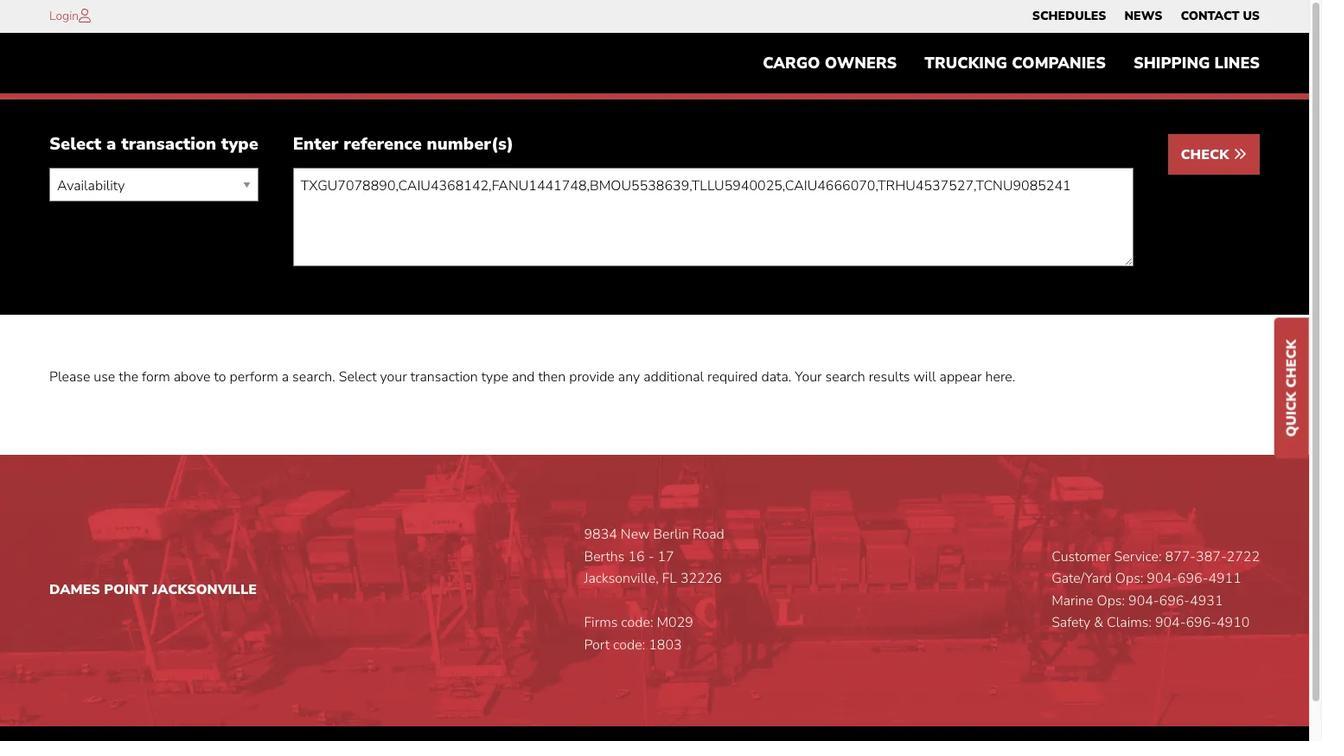 Task type: describe. For each thing, give the bounding box(es) containing it.
1 vertical spatial 904-
[[1129, 591, 1160, 610]]

0 vertical spatial 696-
[[1178, 569, 1209, 588]]

cargo owners link
[[749, 46, 911, 81]]

number(s)
[[427, 133, 514, 156]]

quick
[[1283, 391, 1302, 437]]

check button
[[1168, 134, 1260, 175]]

4910
[[1217, 614, 1250, 633]]

claims:
[[1107, 614, 1152, 633]]

jacksonville
[[152, 580, 257, 599]]

to
[[214, 368, 226, 387]]

17
[[658, 547, 674, 566]]

1803
[[649, 636, 682, 655]]

-
[[648, 547, 654, 566]]

2722
[[1227, 547, 1260, 566]]

1 horizontal spatial check
[[1283, 339, 1302, 388]]

contact us link
[[1181, 4, 1260, 29]]

contact
[[1181, 8, 1240, 24]]

1 horizontal spatial transaction
[[411, 368, 478, 387]]

trucking
[[925, 53, 1008, 74]]

user image
[[79, 9, 91, 22]]

0 horizontal spatial transaction
[[121, 133, 216, 156]]

above
[[174, 368, 211, 387]]

shipping lines link
[[1120, 46, 1274, 81]]

perform
[[230, 368, 278, 387]]

companies
[[1012, 53, 1106, 74]]

m029
[[657, 614, 694, 633]]

0 vertical spatial a
[[106, 133, 116, 156]]

appear
[[940, 368, 982, 387]]

Enter reference number(s) text field
[[293, 168, 1134, 267]]

footer containing 9834 new berlin road
[[0, 455, 1310, 741]]

and
[[512, 368, 535, 387]]

2 vertical spatial 904-
[[1156, 614, 1186, 633]]

schedules link
[[1033, 4, 1107, 29]]

login
[[49, 8, 79, 24]]

here.
[[986, 368, 1016, 387]]

additional
[[644, 368, 704, 387]]

enter
[[293, 133, 339, 156]]

shipping
[[1134, 53, 1210, 74]]

0 vertical spatial code:
[[621, 614, 653, 633]]

marine
[[1052, 591, 1094, 610]]

4931
[[1190, 591, 1223, 610]]

1 vertical spatial select
[[339, 368, 377, 387]]

1 vertical spatial code:
[[613, 636, 645, 655]]

0 vertical spatial type
[[221, 133, 258, 156]]

select a transaction type
[[49, 133, 258, 156]]

login link
[[49, 8, 79, 24]]

form
[[142, 368, 170, 387]]

0 vertical spatial 904-
[[1147, 569, 1178, 588]]



Task type: locate. For each thing, give the bounding box(es) containing it.
1 horizontal spatial a
[[282, 368, 289, 387]]

firms code:  m029 port code:  1803
[[584, 614, 694, 655]]

1 vertical spatial check
[[1283, 339, 1302, 388]]

contact us
[[1181, 8, 1260, 24]]

quick check link
[[1275, 318, 1310, 458]]

1 vertical spatial ops:
[[1097, 591, 1125, 610]]

transaction
[[121, 133, 216, 156], [411, 368, 478, 387]]

type
[[221, 133, 258, 156], [481, 368, 509, 387]]

code:
[[621, 614, 653, 633], [613, 636, 645, 655]]

required
[[708, 368, 758, 387]]

shipping lines
[[1134, 53, 1260, 74]]

696-
[[1178, 569, 1209, 588], [1160, 591, 1190, 610], [1186, 614, 1217, 633]]

9834
[[584, 525, 617, 544]]

0 vertical spatial select
[[49, 133, 102, 156]]

2 vertical spatial 696-
[[1186, 614, 1217, 633]]

customer service: 877-387-2722 gate/yard ops: 904-696-4911 marine ops: 904-696-4931 safety & claims: 904-696-4910
[[1052, 547, 1260, 633]]

enter reference number(s)
[[293, 133, 514, 156]]

1 vertical spatial transaction
[[411, 368, 478, 387]]

0 vertical spatial check
[[1181, 146, 1233, 165]]

us
[[1243, 8, 1260, 24]]

0 vertical spatial ops:
[[1116, 569, 1144, 588]]

check inside button
[[1181, 146, 1233, 165]]

gate/yard
[[1052, 569, 1112, 588]]

your
[[795, 368, 822, 387]]

dames
[[49, 580, 100, 599]]

cargo owners
[[763, 53, 897, 74]]

firms
[[584, 614, 618, 633]]

service:
[[1115, 547, 1162, 566]]

menu bar containing cargo owners
[[749, 46, 1274, 81]]

0 horizontal spatial a
[[106, 133, 116, 156]]

will
[[914, 368, 936, 387]]

904- down 877-
[[1147, 569, 1178, 588]]

search.
[[292, 368, 335, 387]]

new
[[621, 525, 650, 544]]

4911
[[1209, 569, 1242, 588]]

904- right claims: on the right bottom of the page
[[1156, 614, 1186, 633]]

9834 new berlin road berths 16 - 17 jacksonville, fl 32226
[[584, 525, 725, 588]]

0 vertical spatial menu bar
[[1024, 4, 1269, 29]]

type left and on the left
[[481, 368, 509, 387]]

877-
[[1166, 547, 1196, 566]]

0 horizontal spatial check
[[1181, 146, 1233, 165]]

any
[[618, 368, 640, 387]]

0 vertical spatial transaction
[[121, 133, 216, 156]]

1 horizontal spatial select
[[339, 368, 377, 387]]

1 vertical spatial 696-
[[1160, 591, 1190, 610]]

904- up claims: on the right bottom of the page
[[1129, 591, 1160, 610]]

use
[[94, 368, 115, 387]]

menu bar containing schedules
[[1024, 4, 1269, 29]]

please use the form above to perform a search. select your transaction type and then provide any additional required data. your search results will appear here.
[[49, 368, 1016, 387]]

your
[[380, 368, 407, 387]]

ops:
[[1116, 569, 1144, 588], [1097, 591, 1125, 610]]

16
[[628, 547, 645, 566]]

a
[[106, 133, 116, 156], [282, 368, 289, 387]]

point
[[104, 580, 148, 599]]

ops: up &
[[1097, 591, 1125, 610]]

code: right port at the left
[[613, 636, 645, 655]]

quick check
[[1283, 339, 1302, 437]]

dames point jacksonville
[[49, 580, 257, 599]]

1 vertical spatial type
[[481, 368, 509, 387]]

angle double right image
[[1233, 147, 1247, 161]]

menu bar up shipping
[[1024, 4, 1269, 29]]

please
[[49, 368, 90, 387]]

owners
[[825, 53, 897, 74]]

trucking companies
[[925, 53, 1106, 74]]

1 vertical spatial menu bar
[[749, 46, 1274, 81]]

port
[[584, 636, 610, 655]]

lines
[[1215, 53, 1260, 74]]

news link
[[1125, 4, 1163, 29]]

data.
[[762, 368, 792, 387]]

ops: down service:
[[1116, 569, 1144, 588]]

reference
[[344, 133, 422, 156]]

trucking companies link
[[911, 46, 1120, 81]]

customer
[[1052, 547, 1111, 566]]

road
[[693, 525, 725, 544]]

387-
[[1196, 547, 1227, 566]]

footer
[[0, 455, 1310, 741]]

the
[[119, 368, 138, 387]]

&
[[1094, 614, 1104, 633]]

search
[[826, 368, 866, 387]]

news
[[1125, 8, 1163, 24]]

safety
[[1052, 614, 1091, 633]]

berths
[[584, 547, 625, 566]]

results
[[869, 368, 910, 387]]

code: up 1803 at bottom
[[621, 614, 653, 633]]

1 horizontal spatial type
[[481, 368, 509, 387]]

fl
[[662, 569, 677, 588]]

0 horizontal spatial select
[[49, 133, 102, 156]]

32226
[[681, 569, 722, 588]]

provide
[[569, 368, 615, 387]]

0 horizontal spatial type
[[221, 133, 258, 156]]

berlin
[[653, 525, 689, 544]]

904-
[[1147, 569, 1178, 588], [1129, 591, 1160, 610], [1156, 614, 1186, 633]]

cargo
[[763, 53, 821, 74]]

jacksonville,
[[584, 569, 659, 588]]

type left enter on the top of the page
[[221, 133, 258, 156]]

then
[[538, 368, 566, 387]]

1 vertical spatial a
[[282, 368, 289, 387]]

menu bar
[[1024, 4, 1269, 29], [749, 46, 1274, 81]]

menu bar down schedules link
[[749, 46, 1274, 81]]

select
[[49, 133, 102, 156], [339, 368, 377, 387]]

check
[[1181, 146, 1233, 165], [1283, 339, 1302, 388]]

schedules
[[1033, 8, 1107, 24]]



